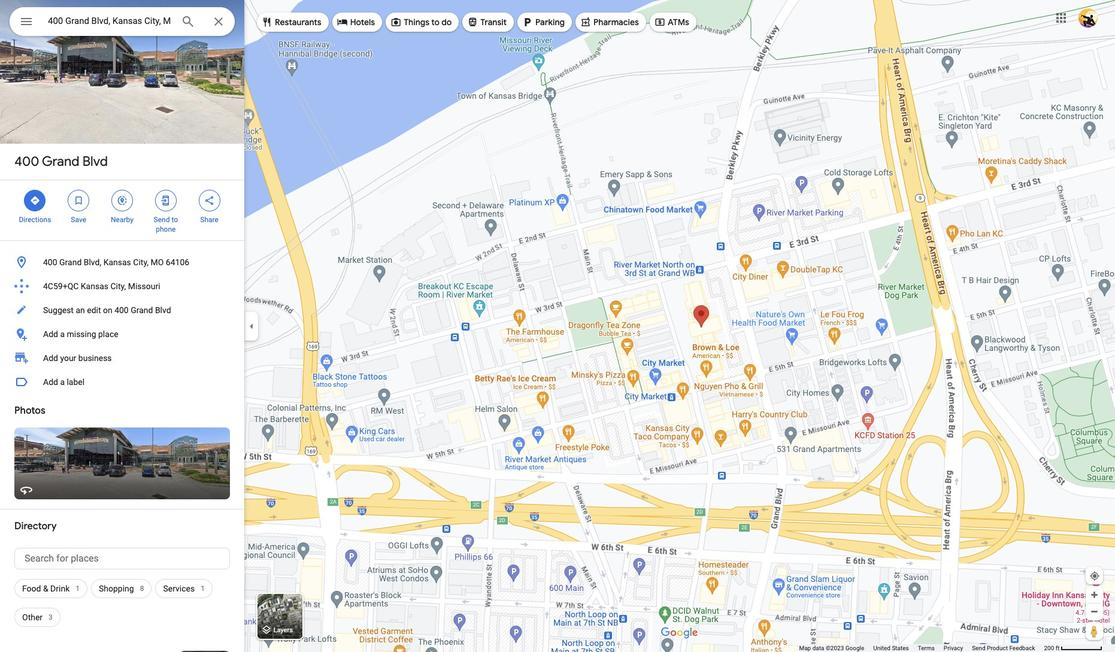 Task type: locate. For each thing, give the bounding box(es) containing it.
1 right services
[[201, 585, 205, 593]]

4c59+qc kansas city, missouri
[[43, 282, 160, 291]]

city,
[[133, 258, 149, 267], [111, 282, 126, 291]]

services
[[163, 584, 195, 594]]


[[337, 16, 348, 29]]

9 pm
[[752, 304, 768, 312]]

None text field
[[14, 548, 230, 570]]

footer inside google maps element
[[799, 645, 1044, 652]]

open
[[705, 304, 722, 312]]

2 add from the top
[[43, 353, 58, 363]]

0 vertical spatial grand
[[42, 153, 79, 170]]

none field inside 400 grand blvd, kansas city, mo 64106 field
[[48, 14, 171, 28]]

0 horizontal spatial to
[[172, 216, 178, 224]]

suggest an edit on 400 grand blvd button
[[0, 298, 244, 322]]

 pharmacies
[[580, 16, 639, 29]]

send to phone
[[154, 216, 178, 234]]

1 inside services 1
[[201, 585, 205, 593]]

1 add from the top
[[43, 329, 58, 339]]

1 1 from the left
[[76, 585, 80, 593]]

city, left mo
[[133, 258, 149, 267]]

 parking
[[522, 16, 565, 29]]

add left label
[[43, 377, 58, 387]]

0 vertical spatial food
[[705, 269, 728, 281]]

grand down missouri
[[131, 306, 153, 315]]

200 ft button
[[1044, 645, 1103, 652]]

footer
[[799, 645, 1044, 652]]

400 up 
[[14, 153, 39, 170]]

google account: ben nelson  
(ben.nelson1980@gmail.com) image
[[1079, 8, 1098, 27]]

0 horizontal spatial 400
[[14, 153, 39, 170]]

blvd inside button
[[155, 306, 171, 315]]

hotels
[[350, 17, 375, 28]]


[[580, 16, 591, 29]]

add inside add a missing place button
[[43, 329, 58, 339]]

200
[[1044, 645, 1054, 652]]

terms button
[[918, 645, 935, 652]]

place
[[98, 329, 118, 339]]

grocery
[[705, 294, 730, 303]]

google maps element
[[0, 0, 1115, 652]]


[[467, 16, 478, 29]]

1
[[76, 585, 80, 593], [201, 585, 205, 593]]

400 up 4c59+qc
[[43, 258, 57, 267]]

send up phone on the top of the page
[[154, 216, 170, 224]]

0 vertical spatial a
[[60, 329, 65, 339]]

photo image
[[695, 184, 852, 246]]

0 horizontal spatial send
[[154, 216, 170, 224]]

2 1 from the left
[[201, 585, 205, 593]]

things
[[404, 17, 430, 28]]

None field
[[48, 14, 171, 28]]

none text field inside 400 grand blvd main content
[[14, 548, 230, 570]]

grocery store element
[[705, 294, 748, 303]]

add a label
[[43, 377, 85, 387]]

other
[[22, 613, 43, 622]]

arabia steamboat museum image
[[170, 651, 244, 652]]

grand for blvd
[[42, 153, 79, 170]]

1 vertical spatial blvd
[[155, 306, 171, 315]]

show street view coverage image
[[1086, 622, 1103, 640]]

kansas
[[103, 258, 131, 267], [81, 282, 108, 291]]

400
[[14, 153, 39, 170], [43, 258, 57, 267], [114, 306, 129, 315]]

0 horizontal spatial blvd
[[82, 153, 108, 170]]

2 vertical spatial add
[[43, 377, 58, 387]]

video image
[[854, 184, 1011, 246]]

2 horizontal spatial 400
[[114, 306, 129, 315]]

1 vertical spatial kansas
[[81, 282, 108, 291]]

1 vertical spatial 400
[[43, 258, 57, 267]]

3
[[49, 613, 53, 622]]

1 horizontal spatial blvd
[[155, 306, 171, 315]]

1 horizontal spatial send
[[972, 645, 986, 652]]

a
[[60, 329, 65, 339], [60, 377, 65, 387]]

health
[[768, 255, 797, 267]]

1 horizontal spatial to
[[431, 17, 440, 28]]

blvd
[[82, 153, 108, 170], [155, 306, 171, 315]]


[[391, 16, 401, 29]]

add for add a missing place
[[43, 329, 58, 339]]

a for missing
[[60, 329, 65, 339]]

food left &
[[22, 584, 41, 594]]

1 vertical spatial send
[[972, 645, 986, 652]]

actions for 400 grand blvd region
[[0, 180, 244, 240]]

0 vertical spatial 400
[[14, 153, 39, 170]]

kansas up 4c59+qc kansas city, missouri button
[[103, 258, 131, 267]]

terms
[[918, 645, 935, 652]]

1 vertical spatial grand
[[59, 258, 82, 267]]

0 vertical spatial send
[[154, 216, 170, 224]]

2 vertical spatial 400
[[114, 306, 129, 315]]

1 vertical spatial a
[[60, 377, 65, 387]]

grand inside button
[[59, 258, 82, 267]]

add your business link
[[0, 346, 244, 370]]

send inside send product feedback 'button'
[[972, 645, 986, 652]]

directions image
[[821, 259, 831, 270]]

1 a from the top
[[60, 329, 65, 339]]

collapse side panel image
[[245, 320, 258, 333]]

add inside the "add your business" link
[[43, 353, 58, 363]]

grocery store open ⋅ closes 9 pm
[[705, 294, 768, 312]]

pharmacies
[[594, 17, 639, 28]]

an
[[76, 306, 85, 315]]

edit
[[87, 306, 101, 315]]

0 vertical spatial add
[[43, 329, 58, 339]]

grand up 
[[42, 153, 79, 170]]

atms
[[668, 17, 689, 28]]

400 right on
[[114, 306, 129, 315]]

send
[[154, 216, 170, 224], [972, 645, 986, 652]]

save
[[71, 216, 86, 224]]

0 vertical spatial blvd
[[82, 153, 108, 170]]

add left your
[[43, 353, 58, 363]]

 atms
[[655, 16, 689, 29]]

0 horizontal spatial 1
[[76, 585, 80, 593]]

400 grand blvd
[[14, 153, 108, 170]]

1 vertical spatial add
[[43, 353, 58, 363]]

grand
[[42, 153, 79, 170], [59, 258, 82, 267], [131, 306, 153, 315]]

show your location image
[[1090, 571, 1100, 582]]

send for send to phone
[[154, 216, 170, 224]]

add down "suggest"
[[43, 329, 58, 339]]

food
[[705, 269, 728, 281], [22, 584, 41, 594]]

1 horizontal spatial city,
[[133, 258, 149, 267]]

suggest
[[43, 306, 74, 315]]

1 horizontal spatial food
[[705, 269, 728, 281]]

kansas up 'edit'
[[81, 282, 108, 291]]

1 horizontal spatial 400
[[43, 258, 57, 267]]

to up phone on the top of the page
[[172, 216, 178, 224]]

3 add from the top
[[43, 377, 58, 387]]

food up 4.6
[[705, 269, 728, 281]]

nature's own health food market element
[[705, 253, 812, 282]]

missouri
[[128, 282, 160, 291]]

1 vertical spatial food
[[22, 584, 41, 594]]

map data ©2023 google
[[799, 645, 865, 652]]

a left label
[[60, 377, 65, 387]]

4.6 stars 316 reviews image
[[705, 284, 779, 294]]

400 Grand Blvd, Kansas City, MO 64106 field
[[10, 7, 235, 36]]

1 vertical spatial to
[[172, 216, 178, 224]]

zoom out image
[[1090, 607, 1099, 616]]

 search field
[[10, 7, 235, 38]]

400 inside button
[[43, 258, 57, 267]]

to left do
[[431, 17, 440, 28]]

to inside  things to do
[[431, 17, 440, 28]]

0 vertical spatial to
[[431, 17, 440, 28]]

send left product
[[972, 645, 986, 652]]

2 a from the top
[[60, 377, 65, 387]]

2 vertical spatial grand
[[131, 306, 153, 315]]

footer containing map data ©2023 google
[[799, 645, 1044, 652]]

own
[[744, 255, 765, 267]]

city, down 400 grand blvd, kansas city, mo 64106
[[111, 282, 126, 291]]

grand left blvd,
[[59, 258, 82, 267]]

 hotels
[[337, 16, 375, 29]]

ft
[[1056, 645, 1060, 652]]

1 vertical spatial city,
[[111, 282, 126, 291]]

add
[[43, 329, 58, 339], [43, 353, 58, 363], [43, 377, 58, 387]]

blvd down missouri
[[155, 306, 171, 315]]

blvd up 
[[82, 153, 108, 170]]

map
[[799, 645, 811, 652]]

send inside send to phone
[[154, 216, 170, 224]]

add for add your business
[[43, 353, 58, 363]]

0 horizontal spatial food
[[22, 584, 41, 594]]

share
[[200, 216, 219, 224]]

1 right drink
[[76, 585, 80, 593]]

1 horizontal spatial 1
[[201, 585, 205, 593]]

a left missing
[[60, 329, 65, 339]]

add inside 'add a label' button
[[43, 377, 58, 387]]



Task type: vqa. For each thing, say whether or not it's contained in the screenshot.


Task type: describe. For each thing, give the bounding box(es) containing it.
photos
[[14, 405, 45, 417]]

1 inside the food & drink 1
[[76, 585, 80, 593]]

food inside nature's own health food market
[[705, 269, 728, 281]]

states
[[892, 645, 909, 652]]

400 for 400 grand blvd
[[14, 153, 39, 170]]

nature's own health food market tooltip
[[695, 184, 1115, 322]]

do
[[442, 17, 452, 28]]

add your business
[[43, 353, 112, 363]]

8
[[140, 585, 144, 593]]

phone
[[156, 225, 176, 234]]

parking
[[536, 17, 565, 28]]

layers
[[274, 627, 293, 635]]

your
[[60, 353, 76, 363]]

united states
[[874, 645, 909, 652]]


[[73, 194, 84, 207]]

 transit
[[467, 16, 507, 29]]

other 3
[[22, 613, 53, 622]]

 things to do
[[391, 16, 452, 29]]

add a missing place button
[[0, 322, 244, 346]]

a for label
[[60, 377, 65, 387]]

blvd,
[[84, 258, 101, 267]]

grand for blvd,
[[59, 258, 82, 267]]


[[160, 194, 171, 207]]

(316)
[[762, 285, 779, 293]]

nearby
[[111, 216, 134, 224]]


[[655, 16, 665, 29]]

privacy button
[[944, 645, 963, 652]]

data
[[813, 645, 825, 652]]

send for send product feedback
[[972, 645, 986, 652]]

save image
[[849, 259, 860, 270]]


[[30, 194, 40, 207]]

to inside send to phone
[[172, 216, 178, 224]]

64106
[[166, 258, 189, 267]]

400 inside button
[[114, 306, 129, 315]]

united
[[874, 645, 891, 652]]

on
[[103, 306, 112, 315]]

closes
[[729, 304, 750, 312]]

shopping
[[99, 584, 134, 594]]

mo
[[151, 258, 164, 267]]

market
[[730, 269, 761, 281]]

&
[[43, 584, 48, 594]]

4c59+qc kansas city, missouri button
[[0, 274, 244, 298]]

400 grand blvd, kansas city, mo 64106 button
[[0, 250, 244, 274]]

⋅
[[724, 304, 727, 312]]

restaurants
[[275, 17, 321, 28]]

product
[[987, 645, 1008, 652]]

add a label button
[[0, 370, 244, 394]]

suggest an edit on 400 grand blvd
[[43, 306, 171, 315]]

business
[[78, 353, 112, 363]]

food & drink 1
[[22, 584, 80, 594]]


[[262, 16, 273, 29]]

directions
[[19, 216, 51, 224]]

google
[[846, 645, 865, 652]]

services 1
[[163, 584, 205, 594]]

nature's own health food market
[[705, 255, 797, 281]]

©2023
[[826, 645, 844, 652]]


[[204, 194, 215, 207]]

directory
[[14, 521, 57, 533]]

drink
[[50, 584, 70, 594]]

400 for 400 grand blvd, kansas city, mo 64106
[[43, 258, 57, 267]]

shopping 8
[[99, 584, 144, 594]]

add a missing place
[[43, 329, 118, 339]]

privacy
[[944, 645, 963, 652]]


[[522, 16, 533, 29]]

0 vertical spatial kansas
[[103, 258, 131, 267]]

store
[[732, 294, 748, 303]]

food inside 400 grand blvd main content
[[22, 584, 41, 594]]

add for add a label
[[43, 377, 58, 387]]

0 vertical spatial city,
[[133, 258, 149, 267]]

400 grand blvd main content
[[0, 0, 244, 652]]


[[117, 194, 128, 207]]

400 grand blvd, kansas city, mo 64106
[[43, 258, 189, 267]]


[[19, 13, 34, 30]]

united states button
[[874, 645, 909, 652]]

nature's
[[705, 255, 742, 267]]

4.6
[[705, 285, 715, 293]]

zoom in image
[[1090, 591, 1099, 600]]

feedback
[[1010, 645, 1035, 652]]

missing
[[67, 329, 96, 339]]

0 horizontal spatial city,
[[111, 282, 126, 291]]

4c59+qc
[[43, 282, 79, 291]]

200 ft
[[1044, 645, 1060, 652]]

 button
[[10, 7, 43, 38]]

send product feedback
[[972, 645, 1035, 652]]

send product feedback button
[[972, 645, 1035, 652]]

grand inside button
[[131, 306, 153, 315]]

transit
[[481, 17, 507, 28]]



